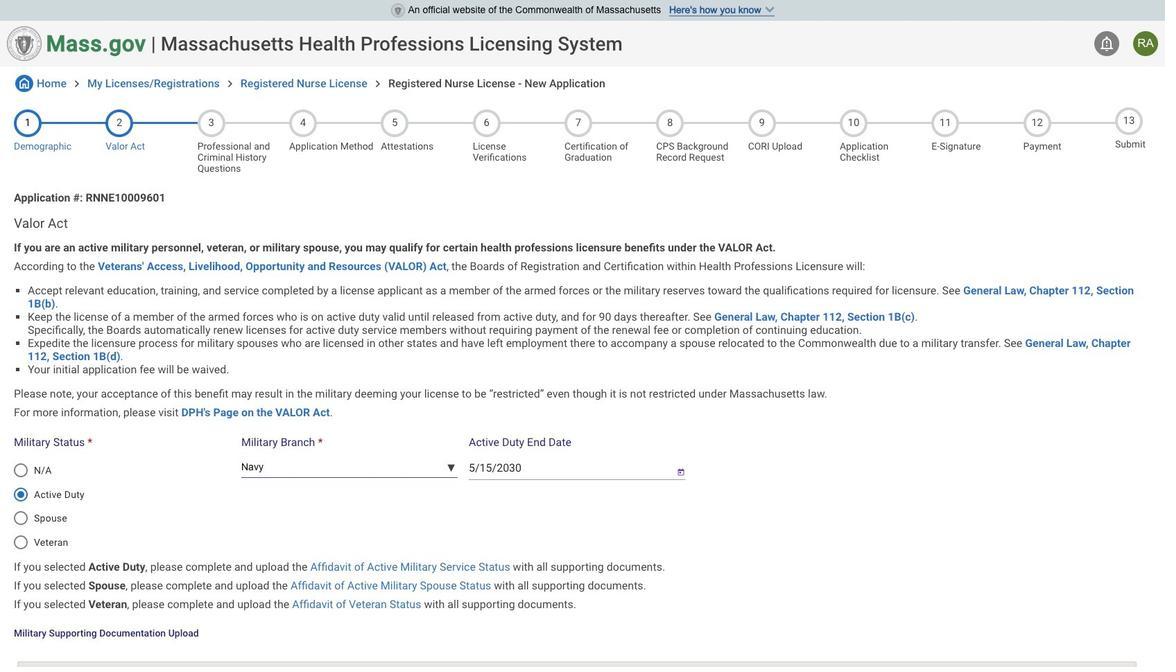 Task type: locate. For each thing, give the bounding box(es) containing it.
2 horizontal spatial no color image
[[371, 77, 385, 91]]

no color image
[[70, 77, 84, 91], [223, 77, 237, 91], [371, 77, 385, 91]]

0 horizontal spatial no color image
[[70, 77, 84, 91]]

massachusetts state seal image
[[7, 26, 42, 61]]

no color image
[[1099, 35, 1115, 52], [15, 75, 33, 92]]

None field
[[469, 456, 666, 481]]

massachusetts state seal image
[[391, 3, 405, 17]]

heading
[[161, 32, 623, 55], [14, 216, 1151, 232]]

0 horizontal spatial no color image
[[15, 75, 33, 92]]

1 vertical spatial no color image
[[15, 75, 33, 92]]

option group
[[6, 454, 237, 560]]

3 no color image from the left
[[371, 77, 385, 91]]

0 vertical spatial no color image
[[1099, 35, 1115, 52]]

1 horizontal spatial no color image
[[223, 77, 237, 91]]

1 no color image from the left
[[70, 77, 84, 91]]



Task type: describe. For each thing, give the bounding box(es) containing it.
1 horizontal spatial no color image
[[1099, 35, 1115, 52]]

0 vertical spatial heading
[[161, 32, 623, 55]]

2 no color image from the left
[[223, 77, 237, 91]]

1 vertical spatial heading
[[14, 216, 1151, 232]]



Task type: vqa. For each thing, say whether or not it's contained in the screenshot.
text box
no



